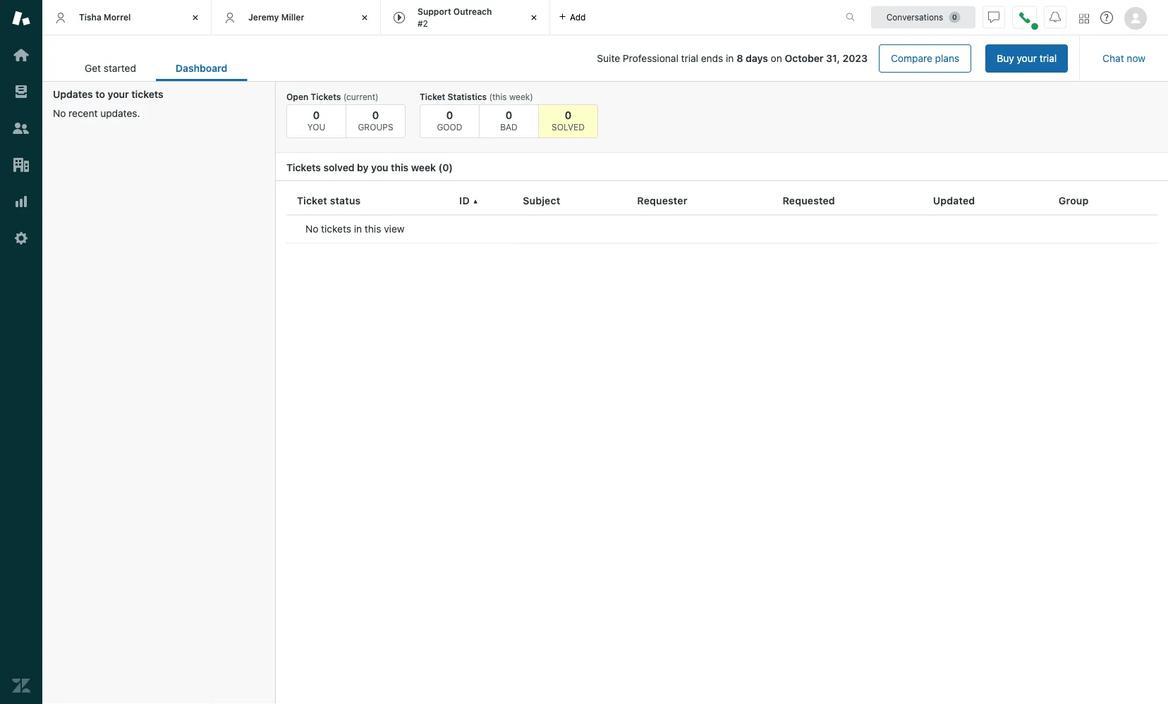 Task type: locate. For each thing, give the bounding box(es) containing it.
trial left the 'ends'
[[681, 53, 698, 64]]

trial
[[1040, 53, 1057, 64], [681, 53, 698, 64]]

get help image
[[1100, 11, 1113, 24]]

section
[[258, 44, 1068, 73]]

in down status
[[354, 223, 362, 235]]

bad
[[500, 122, 518, 132]]

your right to
[[108, 89, 129, 100]]

on
[[771, 53, 782, 64]]

group
[[1059, 195, 1089, 207]]

1 trial from the left
[[1040, 53, 1057, 64]]

0 vertical spatial tickets
[[131, 89, 163, 100]]

ticket
[[420, 92, 445, 102], [297, 195, 327, 207]]

1 horizontal spatial ticket
[[420, 92, 445, 102]]

good
[[437, 122, 462, 132]]

trial down notifications icon
[[1040, 53, 1057, 64]]

conversations
[[886, 12, 943, 22]]

open
[[286, 92, 309, 102]]

button displays agent's chat status as invisible. image
[[988, 12, 1000, 23]]

1 vertical spatial tickets
[[286, 162, 321, 174]]

0
[[313, 109, 320, 121], [372, 109, 379, 121], [446, 109, 453, 121], [506, 109, 512, 121], [565, 109, 572, 121], [442, 162, 449, 174]]

0 up bad
[[506, 109, 512, 121]]

0 inside 0 groups
[[372, 109, 379, 121]]

october
[[785, 53, 824, 64]]

0 vertical spatial ticket
[[420, 92, 445, 102]]

close image
[[188, 11, 202, 25], [358, 11, 372, 25]]

0 horizontal spatial close image
[[188, 11, 202, 25]]

tab
[[381, 0, 550, 35]]

tickets down ticket status
[[321, 223, 351, 235]]

(current)
[[343, 92, 379, 102]]

your
[[1017, 53, 1037, 64], [108, 89, 129, 100]]

week)
[[509, 92, 533, 102]]

0 bad
[[500, 109, 518, 132]]

get started image
[[12, 46, 30, 64]]

tickets left 'solved' on the left of page
[[286, 162, 321, 174]]

this right you at the top of the page
[[391, 162, 409, 174]]

1 horizontal spatial trial
[[1040, 53, 1057, 64]]

conversations button
[[871, 6, 976, 29]]

0 good
[[437, 109, 462, 132]]

1 close image from the left
[[188, 11, 202, 25]]

1 vertical spatial ticket
[[297, 195, 327, 207]]

0 horizontal spatial tickets
[[131, 89, 163, 100]]

chat
[[1103, 53, 1124, 64]]

you
[[307, 122, 325, 132]]

close image left #2
[[358, 11, 372, 25]]

1 horizontal spatial your
[[1017, 53, 1037, 64]]

0 for 0 good
[[446, 109, 453, 121]]

close image up 'dashboard'
[[188, 11, 202, 25]]

groups
[[358, 122, 393, 132]]

0 for 0 bad
[[506, 109, 512, 121]]

ticket for ticket statistics (this week)
[[420, 92, 445, 102]]

views image
[[12, 83, 30, 101]]

get started
[[85, 62, 136, 74]]

0 inside 0 bad
[[506, 109, 512, 121]]

tickets
[[131, 89, 163, 100], [321, 223, 351, 235]]

0 up good
[[446, 109, 453, 121]]

0 vertical spatial your
[[1017, 53, 1037, 64]]

2 trial from the left
[[681, 53, 698, 64]]

31,
[[826, 53, 840, 64]]

close image inside tisha morrel tab
[[188, 11, 202, 25]]

ticket statistics (this week)
[[420, 92, 533, 102]]

tickets
[[311, 92, 341, 102], [286, 162, 321, 174]]

tickets up updates. in the left of the page
[[131, 89, 163, 100]]

ticket up 0 good
[[420, 92, 445, 102]]

requester
[[637, 195, 688, 207]]

tisha
[[79, 12, 101, 22]]

0 horizontal spatial no
[[53, 108, 66, 119]]

1 vertical spatial in
[[354, 223, 362, 235]]

in left 8
[[726, 53, 734, 64]]

now
[[1127, 53, 1146, 64]]

started
[[104, 62, 136, 74]]

1 horizontal spatial tickets
[[321, 223, 351, 235]]

0 inside 0 you
[[313, 109, 320, 121]]

1 horizontal spatial this
[[391, 162, 409, 174]]

0 up solved
[[565, 109, 572, 121]]

ticket left status
[[297, 195, 327, 207]]

tab list
[[65, 55, 247, 81]]

0 vertical spatial in
[[726, 53, 734, 64]]

0 horizontal spatial ticket
[[297, 195, 327, 207]]

#2
[[418, 18, 428, 28]]

week
[[411, 162, 436, 174]]

no down updates
[[53, 108, 66, 119]]

0 horizontal spatial trial
[[681, 53, 698, 64]]

jeremy miller
[[248, 12, 304, 22]]

tickets up 0 you
[[311, 92, 341, 102]]

status
[[330, 195, 361, 207]]

subject
[[523, 195, 560, 207]]

0 inside 0 good
[[446, 109, 453, 121]]

2 close image from the left
[[358, 11, 372, 25]]

buy your trial
[[997, 53, 1057, 64]]

miller
[[281, 12, 304, 22]]

no
[[53, 108, 66, 119], [305, 223, 318, 235]]

0 vertical spatial tickets
[[311, 92, 341, 102]]

in
[[726, 53, 734, 64], [354, 223, 362, 235]]

open tickets (current)
[[286, 92, 379, 102]]

1 vertical spatial no
[[305, 223, 318, 235]]

no down ticket status
[[305, 223, 318, 235]]

1 vertical spatial tickets
[[321, 223, 351, 235]]

no for no tickets in this view
[[305, 223, 318, 235]]

suite
[[597, 53, 620, 64]]

0 up "you"
[[313, 109, 320, 121]]

0 up groups on the left of the page
[[372, 109, 379, 121]]

view
[[384, 223, 405, 235]]

this left view
[[365, 223, 381, 235]]

buy
[[997, 53, 1014, 64]]

this
[[391, 162, 409, 174], [365, 223, 381, 235]]

notifications image
[[1050, 12, 1061, 23]]

professional
[[623, 53, 679, 64]]

1 horizontal spatial in
[[726, 53, 734, 64]]

tisha morrel tab
[[42, 0, 212, 35]]

trial inside button
[[1040, 53, 1057, 64]]

0 inside 0 solved
[[565, 109, 572, 121]]

organizations image
[[12, 156, 30, 174]]

1 horizontal spatial no
[[305, 223, 318, 235]]

your inside buy your trial button
[[1017, 53, 1037, 64]]

0 vertical spatial no
[[53, 108, 66, 119]]

1 horizontal spatial close image
[[358, 11, 372, 25]]

statistics
[[448, 92, 487, 102]]

recent
[[69, 108, 98, 119]]

solved
[[552, 122, 585, 132]]

your right buy
[[1017, 53, 1037, 64]]

0 horizontal spatial your
[[108, 89, 129, 100]]

requested
[[783, 195, 835, 207]]

0 horizontal spatial this
[[365, 223, 381, 235]]

solved
[[323, 162, 355, 174]]

close image inside jeremy miller tab
[[358, 11, 372, 25]]

updated
[[933, 195, 975, 207]]

compare
[[891, 53, 932, 64]]

ends
[[701, 53, 723, 64]]

grid
[[276, 187, 1168, 705]]

1 vertical spatial your
[[108, 89, 129, 100]]



Task type: vqa. For each thing, say whether or not it's contained in the screenshot.
the #2
yes



Task type: describe. For each thing, give the bounding box(es) containing it.
tabs tab list
[[42, 0, 831, 35]]

0 for 0 groups
[[372, 109, 379, 121]]

reporting image
[[12, 193, 30, 211]]

0 horizontal spatial in
[[354, 223, 362, 235]]

section containing compare plans
[[258, 44, 1068, 73]]

jeremy
[[248, 12, 279, 22]]

ticket status
[[297, 195, 361, 207]]

support
[[418, 7, 451, 17]]

0 for 0 solved
[[565, 109, 572, 121]]

you
[[371, 162, 388, 174]]

plans
[[935, 53, 959, 64]]

zendesk support image
[[12, 9, 30, 28]]

no for no recent updates.
[[53, 108, 66, 119]]

morrel
[[104, 12, 131, 22]]

0 vertical spatial this
[[391, 162, 409, 174]]

1 vertical spatial this
[[365, 223, 381, 235]]

8
[[737, 53, 743, 64]]

add button
[[550, 0, 594, 35]]

(this
[[489, 92, 507, 102]]

0 for 0 you
[[313, 109, 320, 121]]

buy your trial button
[[986, 44, 1068, 73]]

by
[[357, 162, 369, 174]]

get
[[85, 62, 101, 74]]

support outreach #2
[[418, 7, 492, 28]]

grid containing ticket status
[[276, 187, 1168, 705]]

trial for professional
[[681, 53, 698, 64]]

)
[[449, 162, 453, 174]]

0 right week
[[442, 162, 449, 174]]

zendesk image
[[12, 677, 30, 696]]

(
[[438, 162, 442, 174]]

ticket for ticket status
[[297, 195, 327, 207]]

trial for your
[[1040, 53, 1057, 64]]

jeremy miller tab
[[212, 0, 381, 35]]

compare plans
[[891, 53, 959, 64]]

to
[[95, 89, 105, 100]]

zendesk products image
[[1079, 14, 1089, 24]]

updates to your tickets
[[53, 89, 163, 100]]

days
[[746, 53, 768, 64]]

no tickets in this view
[[305, 223, 405, 235]]

2023
[[843, 53, 868, 64]]

add
[[570, 12, 586, 22]]

0 groups
[[358, 109, 393, 132]]

id
[[459, 195, 470, 207]]

October 31, 2023 text field
[[785, 53, 868, 64]]

compare plans button
[[879, 44, 971, 73]]

customers image
[[12, 119, 30, 138]]

suite professional trial ends in 8 days on october 31, 2023
[[597, 53, 868, 64]]

updates
[[53, 89, 93, 100]]

updates.
[[100, 108, 140, 119]]

close image for jeremy miller
[[358, 11, 372, 25]]

close image for tisha morrel
[[188, 11, 202, 25]]

dashboard
[[176, 62, 227, 74]]

chat now
[[1103, 53, 1146, 64]]

chat now button
[[1091, 44, 1157, 73]]

tisha morrel
[[79, 12, 131, 22]]

tab list containing get started
[[65, 55, 247, 81]]

admin image
[[12, 229, 30, 248]]

no recent updates.
[[53, 108, 140, 119]]

0 solved
[[552, 109, 585, 132]]

tickets solved by you this week ( 0 )
[[286, 162, 453, 174]]

get started tab
[[65, 55, 156, 81]]

outreach
[[453, 7, 492, 17]]

main element
[[0, 0, 42, 705]]

close image
[[527, 11, 541, 25]]

tab containing support outreach
[[381, 0, 550, 35]]

0 you
[[307, 109, 325, 132]]



